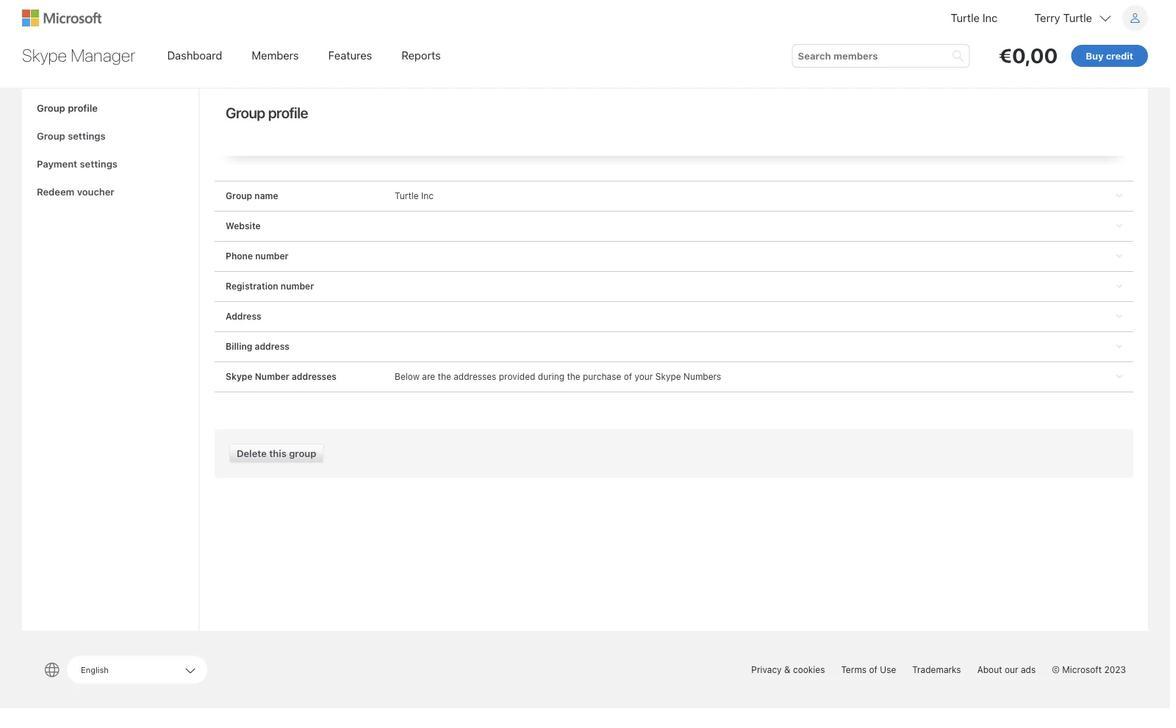 Task type: describe. For each thing, give the bounding box(es) containing it.
&
[[785, 665, 791, 676]]

buy credit button
[[1072, 45, 1149, 67]]

group name
[[226, 191, 278, 201]]

©
[[1053, 665, 1061, 676]]

group settings link
[[22, 123, 199, 150]]

2023
[[1105, 665, 1127, 676]]

billing
[[226, 342, 253, 352]]

address
[[226, 312, 261, 322]]

website
[[226, 221, 261, 231]]

members
[[252, 49, 299, 61]]

0 horizontal spatial profile
[[68, 103, 98, 114]]

microsoft image
[[22, 10, 102, 26]]

privacy
[[752, 665, 782, 676]]

below are the addresses provided during the purchase of your skype numbers
[[395, 372, 722, 382]]

ads
[[1022, 665, 1037, 676]]

redeem
[[37, 186, 75, 197]]

privacy & cookies
[[752, 665, 826, 676]]

voucher
[[77, 186, 115, 197]]

phone number
[[226, 251, 289, 261]]

€0,00
[[999, 43, 1059, 68]]

features link
[[319, 41, 382, 69]]

trademarks link
[[913, 665, 962, 676]]

inc for turtle inc link
[[983, 11, 998, 24]]

group left name
[[226, 191, 252, 201]]

turtle inside dropdown button
[[1064, 11, 1093, 24]]

turtle inc for skype number addresses element
[[395, 191, 434, 201]]

payment
[[37, 158, 77, 170]]

delete
[[237, 448, 267, 459]]

billing address
[[226, 342, 290, 352]]

2 horizontal spatial skype
[[656, 372, 682, 382]]

turtle inc for turtle inc link
[[951, 11, 998, 24]]

phone
[[226, 251, 253, 261]]

dashboard
[[167, 49, 222, 61]]

turtle for turtle inc link
[[951, 11, 980, 24]]

turtle inc link
[[951, 5, 998, 31]]

0 vertical spatial of
[[624, 372, 633, 382]]

delete this group link
[[229, 444, 324, 463]]

skype manager
[[22, 45, 136, 65]]

address
[[255, 342, 290, 352]]

turtle for skype number addresses element
[[395, 191, 419, 201]]

delete this group
[[237, 448, 317, 459]]

1 horizontal spatial of
[[870, 665, 878, 676]]

1 horizontal spatial profile
[[268, 104, 308, 121]]

skype manager link
[[19, 39, 139, 72]]

number for registration number
[[281, 281, 314, 292]]

dashboard link
[[158, 41, 232, 69]]

name
[[255, 191, 278, 201]]

1 horizontal spatial group profile
[[226, 104, 308, 121]]

redeem voucher
[[37, 186, 115, 197]]

number
[[255, 372, 290, 382]]

0 horizontal spatial group profile
[[37, 103, 98, 114]]



Task type: vqa. For each thing, say whether or not it's contained in the screenshot.
'Features'
yes



Task type: locate. For each thing, give the bounding box(es) containing it.
0 horizontal spatial inc
[[421, 191, 434, 201]]

1 the from the left
[[438, 372, 451, 382]]

0 horizontal spatial skype
[[22, 45, 67, 65]]

group profile
[[37, 103, 98, 114], [226, 104, 308, 121]]

group inside group profile link
[[37, 103, 65, 114]]

reports link
[[392, 41, 451, 69]]

inc inside turtle inc link
[[983, 11, 998, 24]]

1 horizontal spatial addresses
[[454, 372, 497, 382]]

group settings
[[37, 131, 106, 142]]

number up registration number
[[255, 251, 289, 261]]

1 addresses from the left
[[292, 372, 337, 382]]

terms of use link
[[842, 665, 897, 676]]

1 vertical spatial turtle inc
[[395, 191, 434, 201]]

purchase
[[583, 372, 622, 382]]

this
[[269, 448, 287, 459]]

inc inside skype number addresses element
[[421, 191, 434, 201]]

0 vertical spatial settings
[[68, 131, 106, 142]]

addresses right the number
[[292, 372, 337, 382]]

settings for payment settings
[[80, 158, 118, 170]]

profile up group settings
[[68, 103, 98, 114]]

redeem voucher link
[[22, 179, 199, 206]]

payment settings
[[37, 158, 118, 170]]

skype for skype number addresses
[[226, 372, 253, 382]]

turtle inc
[[951, 11, 998, 24], [395, 191, 434, 201]]

about
[[978, 665, 1003, 676]]

microsoft
[[1063, 665, 1103, 676]]

0 vertical spatial inc
[[983, 11, 998, 24]]

manager
[[71, 45, 136, 65]]

terry turtle button
[[1035, 5, 1149, 31]]

buy credit
[[1087, 50, 1134, 61]]

1 vertical spatial inc
[[421, 191, 434, 201]]

terry
[[1035, 11, 1061, 24]]

terry turtle
[[1035, 11, 1093, 24]]

inc
[[983, 11, 998, 24], [421, 191, 434, 201]]

2 the from the left
[[567, 372, 581, 382]]

members link
[[242, 41, 309, 69]]

skype number addresses element
[[226, 190, 572, 202]]

numbers
[[684, 372, 722, 382]]

turtle inside skype number addresses element
[[395, 191, 419, 201]]

skype for skype manager
[[22, 45, 67, 65]]

terms of use
[[842, 665, 897, 676]]

0 horizontal spatial the
[[438, 372, 451, 382]]

group up payment
[[37, 131, 65, 142]]

Search members text field
[[798, 49, 965, 63]]

skype number addresses
[[226, 372, 337, 382]]

0 vertical spatial number
[[255, 251, 289, 261]]

0 horizontal spatial of
[[624, 372, 633, 382]]

registration
[[226, 281, 279, 292]]

the right during
[[567, 372, 581, 382]]

navigation
[[154, 38, 779, 73]]

features
[[329, 49, 372, 61]]

number right registration
[[281, 281, 314, 292]]

2 addresses from the left
[[454, 372, 497, 382]]

0 horizontal spatial addresses
[[292, 372, 337, 382]]

group inside 'group settings' link
[[37, 131, 65, 142]]

provided
[[499, 372, 536, 382]]

settings for group settings
[[68, 131, 106, 142]]

registration number
[[226, 281, 314, 292]]

your
[[635, 372, 653, 382]]

are
[[422, 372, 436, 382]]

profile
[[68, 103, 98, 114], [268, 104, 308, 121]]

1 vertical spatial settings
[[80, 158, 118, 170]]

1 horizontal spatial skype
[[226, 372, 253, 382]]

reports
[[402, 49, 441, 61]]

credit
[[1107, 50, 1134, 61]]

during
[[538, 372, 565, 382]]

of left your
[[624, 372, 633, 382]]

buy
[[1087, 50, 1104, 61]]

group up group settings
[[37, 103, 65, 114]]

privacy & cookies link
[[752, 665, 826, 676]]

trademarks
[[913, 665, 962, 676]]

terms
[[842, 665, 867, 676]]

1 horizontal spatial the
[[567, 372, 581, 382]]

number for phone number
[[255, 251, 289, 261]]

about our ads
[[978, 665, 1037, 676]]

group
[[37, 103, 65, 114], [226, 104, 265, 121], [37, 131, 65, 142], [226, 191, 252, 201]]

© microsoft 2023
[[1053, 665, 1127, 676]]

1 vertical spatial of
[[870, 665, 878, 676]]

settings
[[68, 131, 106, 142], [80, 158, 118, 170]]

search image
[[953, 50, 965, 61]]

number
[[255, 251, 289, 261], [281, 281, 314, 292]]

turtle
[[951, 11, 980, 24], [1064, 11, 1093, 24], [395, 191, 419, 201]]

profile down members link
[[268, 104, 308, 121]]

of
[[624, 372, 633, 382], [870, 665, 878, 676]]

our
[[1005, 665, 1019, 676]]

group down members link
[[226, 104, 265, 121]]

english
[[81, 666, 109, 675]]

settings up the payment settings
[[68, 131, 106, 142]]

1 horizontal spatial inc
[[983, 11, 998, 24]]

addresses left provided
[[454, 372, 497, 382]]

group profile up group settings
[[37, 103, 98, 114]]

navigation containing dashboard
[[154, 38, 779, 73]]

settings up voucher
[[80, 158, 118, 170]]

about our ads link
[[978, 665, 1037, 676]]

skype right your
[[656, 372, 682, 382]]

1 horizontal spatial turtle
[[951, 11, 980, 24]]

of left use
[[870, 665, 878, 676]]

1 vertical spatial number
[[281, 281, 314, 292]]

turtle inc inside skype number addresses element
[[395, 191, 434, 201]]

skype down microsoft image
[[22, 45, 67, 65]]

skype
[[22, 45, 67, 65], [226, 372, 253, 382], [656, 372, 682, 382]]

0 horizontal spatial turtle inc
[[395, 191, 434, 201]]

payment settings link
[[22, 151, 199, 178]]

group profile link
[[22, 95, 199, 122]]

0 vertical spatial turtle inc
[[951, 11, 998, 24]]

addresses
[[292, 372, 337, 382], [454, 372, 497, 382]]

1 horizontal spatial turtle inc
[[951, 11, 998, 24]]

cookies
[[794, 665, 826, 676]]

the right are
[[438, 372, 451, 382]]

2 horizontal spatial turtle
[[1064, 11, 1093, 24]]

0 horizontal spatial turtle
[[395, 191, 419, 201]]

group
[[289, 448, 317, 459]]

group profile down members link
[[226, 104, 308, 121]]

inc for skype number addresses element
[[421, 191, 434, 201]]

below
[[395, 372, 420, 382]]

the
[[438, 372, 451, 382], [567, 372, 581, 382]]

use
[[881, 665, 897, 676]]

skype down "billing"
[[226, 372, 253, 382]]



